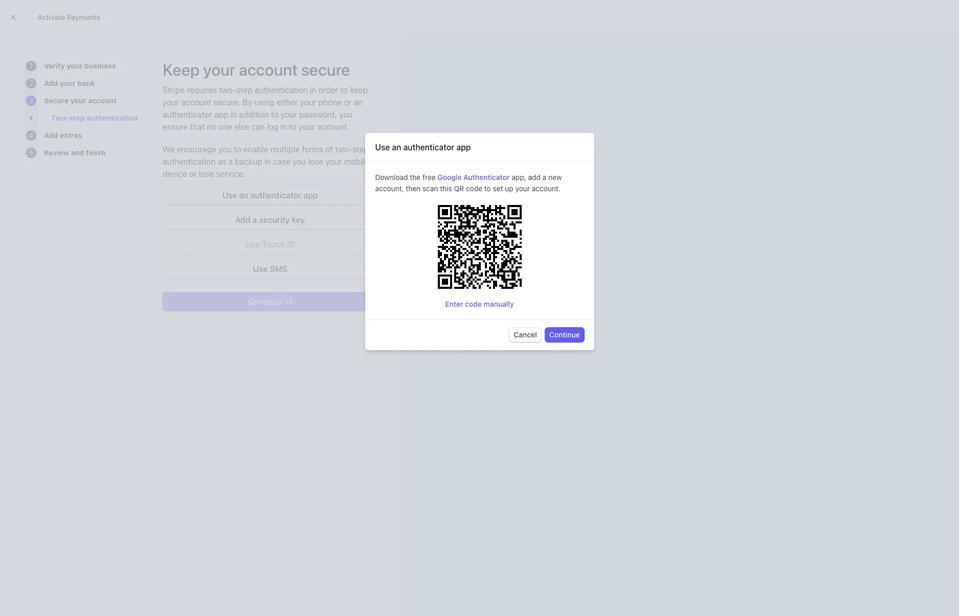 Task type: describe. For each thing, give the bounding box(es) containing it.
authenticator inside stripe requires two-step authentication in order to keep your account secure. by using either your phone or an authenticator app in addition to your password, you ensure that no one else can log in to your account.
[[163, 110, 212, 119]]

bank
[[78, 79, 95, 87]]

3
[[29, 96, 33, 105]]

we
[[163, 145, 175, 154]]

app inside button
[[304, 191, 318, 200]]

keep
[[350, 85, 368, 95]]

by
[[243, 98, 252, 107]]

4
[[29, 131, 33, 140]]

your down stripe
[[163, 98, 179, 107]]

in left order
[[310, 85, 316, 95]]

your left bank
[[60, 79, 76, 87]]

authenticator
[[464, 173, 510, 182]]

your inside app, add a new account, then scan this qr code to set up your account.
[[515, 184, 530, 193]]

in down the secure.
[[230, 110, 237, 119]]

0 horizontal spatial continue
[[248, 297, 282, 306]]

cancel
[[514, 330, 537, 339]]

no
[[207, 122, 216, 131]]

in inside "we encourage you to enable multiple forms of two-step authentication as a backup in case you lose your mobile device or lose service."
[[264, 157, 271, 166]]

step inside two-step authentication link
[[69, 114, 85, 122]]

1 vertical spatial lose
[[199, 169, 214, 179]]

else
[[234, 122, 249, 131]]

cancel button
[[510, 328, 541, 342]]

0 horizontal spatial continue button
[[163, 293, 378, 311]]

service.
[[216, 169, 245, 179]]

1 vertical spatial authenticator
[[403, 143, 454, 152]]

free
[[423, 173, 436, 182]]

1 vertical spatial an
[[392, 143, 401, 152]]

two- inside "we encourage you to enable multiple forms of two-step authentication as a backup in case you lose your mobile device or lose service."
[[335, 145, 352, 154]]

svg image
[[286, 299, 292, 305]]

verify your business link
[[44, 61, 116, 71]]

code inside app, add a new account, then scan this qr code to set up your account.
[[466, 184, 482, 193]]

add your bank link
[[44, 78, 95, 88]]

verify
[[44, 61, 65, 70]]

to inside app, add a new account, then scan this qr code to set up your account.
[[484, 184, 491, 193]]

use up download
[[375, 143, 390, 152]]

payments
[[67, 13, 100, 21]]

two-step authentication link
[[51, 113, 138, 123]]

password,
[[299, 110, 337, 119]]

add your bank
[[44, 79, 95, 87]]

this
[[440, 184, 452, 193]]

forms
[[302, 145, 323, 154]]

using
[[254, 98, 274, 107]]

step inside stripe requires two-step authentication in order to keep your account secure. by using either your phone or an authenticator app in addition to your password, you ensure that no one else can log in to your account.
[[236, 85, 253, 95]]

add for add extras
[[44, 131, 58, 140]]

use sms
[[253, 264, 287, 274]]

to right log
[[289, 122, 297, 131]]

ensure
[[163, 122, 188, 131]]

an inside stripe requires two-step authentication in order to keep your account secure. by using either your phone or an authenticator app in addition to your password, you ensure that no one else can log in to your account.
[[354, 98, 363, 107]]

use for use an authenticator app button
[[222, 191, 237, 200]]

requires
[[187, 85, 217, 95]]

add for add a security key
[[235, 215, 250, 225]]

security
[[259, 215, 290, 225]]

2
[[29, 79, 33, 87]]

review and finish
[[44, 148, 105, 157]]

keep your account secure
[[163, 60, 350, 79]]

touch
[[262, 240, 285, 249]]

stripe
[[163, 85, 185, 95]]

review
[[44, 148, 69, 157]]

order
[[318, 85, 338, 95]]

device
[[163, 169, 187, 179]]

authenticator inside button
[[250, 191, 301, 200]]

or inside stripe requires two-step authentication in order to keep your account secure. by using either your phone or an authenticator app in addition to your password, you ensure that no one else can log in to your account.
[[344, 98, 352, 107]]

your down either
[[281, 110, 297, 119]]

manually
[[484, 300, 514, 308]]

then
[[406, 184, 421, 193]]

use an authenticator app inside button
[[222, 191, 318, 200]]

use for use sms button
[[253, 264, 268, 274]]

mobile
[[344, 157, 369, 166]]

id
[[287, 240, 295, 249]]

new
[[548, 173, 562, 182]]

backup
[[235, 157, 262, 166]]

app inside stripe requires two-step authentication in order to keep your account secure. by using either your phone or an authenticator app in addition to your password, you ensure that no one else can log in to your account.
[[214, 110, 228, 119]]

review and finish link
[[44, 148, 105, 158]]

two-
[[51, 114, 69, 122]]

your up password,
[[300, 98, 316, 107]]

account inside stripe requires two-step authentication in order to keep your account secure. by using either your phone or an authenticator app in addition to your password, you ensure that no one else can log in to your account.
[[181, 98, 211, 107]]

and
[[71, 148, 84, 157]]

finish
[[86, 148, 105, 157]]

use touch id
[[245, 240, 295, 249]]

use sms button
[[163, 260, 378, 278]]

1
[[30, 61, 33, 70]]

secure
[[301, 60, 350, 79]]

download
[[375, 173, 408, 182]]

use an authenticator app button
[[163, 186, 378, 205]]

addition
[[239, 110, 269, 119]]

activate payments
[[37, 13, 100, 21]]

or inside "we encourage you to enable multiple forms of two-step authentication as a backup in case you lose your mobile device or lose service."
[[189, 169, 197, 179]]

add a security key button
[[163, 211, 378, 229]]

account. inside app, add a new account, then scan this qr code to set up your account.
[[532, 184, 561, 193]]

1 horizontal spatial you
[[293, 157, 306, 166]]

authentication inside stripe requires two-step authentication in order to keep your account secure. by using either your phone or an authenticator app in addition to your password, you ensure that no one else can log in to your account.
[[255, 85, 308, 95]]

phone
[[319, 98, 342, 107]]

app,
[[512, 173, 526, 182]]

to up log
[[271, 110, 279, 119]]

google
[[438, 173, 462, 182]]

multiple
[[270, 145, 300, 154]]

add for add your bank
[[44, 79, 58, 87]]

one
[[218, 122, 232, 131]]

account for secure
[[88, 96, 117, 105]]

0 horizontal spatial you
[[218, 145, 232, 154]]

a inside app, add a new account, then scan this qr code to set up your account.
[[543, 173, 546, 182]]



Task type: vqa. For each thing, say whether or not it's contained in the screenshot.
that
yes



Task type: locate. For each thing, give the bounding box(es) containing it.
up
[[505, 184, 513, 193]]

enter
[[445, 300, 463, 308]]

step up mobile
[[352, 145, 369, 154]]

lose down forms on the top of the page
[[308, 157, 323, 166]]

0 horizontal spatial authentication
[[87, 114, 138, 122]]

1 vertical spatial code
[[465, 300, 482, 308]]

use an authenticator app up add a security key
[[222, 191, 318, 200]]

secure your account
[[44, 96, 117, 105]]

authentication up either
[[255, 85, 308, 95]]

enable
[[243, 145, 268, 154]]

continue left "svg" icon
[[248, 297, 282, 306]]

0 vertical spatial a
[[228, 157, 233, 166]]

stripe requires two-step authentication in order to keep your account secure. by using either your phone or an authenticator app in addition to your password, you ensure that no one else can log in to your account.
[[163, 85, 368, 131]]

0 vertical spatial app
[[214, 110, 228, 119]]

0 vertical spatial account.
[[317, 122, 349, 131]]

app, add a new account, then scan this qr code to set up your account.
[[375, 173, 562, 193]]

2 vertical spatial step
[[352, 145, 369, 154]]

code
[[466, 184, 482, 193], [465, 300, 482, 308]]

an down keep
[[354, 98, 363, 107]]

0 horizontal spatial authenticator
[[163, 110, 212, 119]]

2 horizontal spatial an
[[392, 143, 401, 152]]

1 horizontal spatial account
[[181, 98, 211, 107]]

step up by
[[236, 85, 253, 95]]

scan
[[423, 184, 438, 193]]

1 horizontal spatial or
[[344, 98, 352, 107]]

1 horizontal spatial authentication
[[163, 157, 216, 166]]

authenticator up free
[[403, 143, 454, 152]]

step
[[236, 85, 253, 95], [69, 114, 85, 122], [352, 145, 369, 154]]

code right enter
[[465, 300, 482, 308]]

you
[[339, 110, 353, 119], [218, 145, 232, 154], [293, 157, 306, 166]]

add extras link
[[44, 130, 82, 141]]

you down phone
[[339, 110, 353, 119]]

can
[[251, 122, 265, 131]]

0 vertical spatial code
[[466, 184, 482, 193]]

your up add your bank
[[67, 61, 83, 70]]

step inside "we encourage you to enable multiple forms of two-step authentication as a backup in case you lose your mobile device or lose service."
[[352, 145, 369, 154]]

app up one
[[214, 110, 228, 119]]

enter code manually button
[[445, 299, 514, 309]]

add inside button
[[235, 215, 250, 225]]

you inside stripe requires two-step authentication in order to keep your account secure. by using either your phone or an authenticator app in addition to your password, you ensure that no one else can log in to your account.
[[339, 110, 353, 119]]

activate
[[37, 13, 65, 21]]

add left the "security"
[[235, 215, 250, 225]]

account.
[[317, 122, 349, 131], [532, 184, 561, 193]]

0 vertical spatial you
[[339, 110, 353, 119]]

a right as
[[228, 157, 233, 166]]

0 horizontal spatial or
[[189, 169, 197, 179]]

to left set
[[484, 184, 491, 193]]

add extras
[[44, 131, 82, 140]]

download the free google authenticator
[[375, 173, 510, 182]]

your down bank
[[70, 96, 86, 105]]

0 vertical spatial authentication
[[255, 85, 308, 95]]

we encourage you to enable multiple forms of two-step authentication as a backup in case you lose your mobile device or lose service.
[[163, 145, 369, 179]]

step down secure your account link in the top left of the page
[[69, 114, 85, 122]]

business
[[84, 61, 116, 70]]

or right device
[[189, 169, 197, 179]]

either
[[277, 98, 298, 107]]

use touch id button
[[163, 235, 378, 254]]

1 vertical spatial you
[[218, 145, 232, 154]]

continue button down use sms button
[[163, 293, 378, 311]]

2 vertical spatial authenticator
[[250, 191, 301, 200]]

a right add
[[543, 173, 546, 182]]

0 horizontal spatial a
[[228, 157, 233, 166]]

your down password,
[[299, 122, 315, 131]]

your inside "we encourage you to enable multiple forms of two-step authentication as a backup in case you lose your mobile device or lose service."
[[326, 157, 342, 166]]

2 vertical spatial add
[[235, 215, 250, 225]]

1 vertical spatial two-
[[335, 145, 352, 154]]

the
[[410, 173, 421, 182]]

0 horizontal spatial step
[[69, 114, 85, 122]]

1 horizontal spatial use an authenticator app
[[375, 143, 471, 152]]

1 horizontal spatial step
[[236, 85, 253, 95]]

account. down password,
[[317, 122, 349, 131]]

use left touch
[[245, 240, 260, 249]]

lose left service.
[[199, 169, 214, 179]]

0 vertical spatial step
[[236, 85, 253, 95]]

app up key
[[304, 191, 318, 200]]

1 vertical spatial a
[[543, 173, 546, 182]]

a inside "we encourage you to enable multiple forms of two-step authentication as a backup in case you lose your mobile device or lose service."
[[228, 157, 233, 166]]

secure.
[[213, 98, 241, 107]]

secure
[[44, 96, 69, 105]]

you up as
[[218, 145, 232, 154]]

0 vertical spatial add
[[44, 79, 58, 87]]

key
[[292, 215, 305, 225]]

1 horizontal spatial app
[[304, 191, 318, 200]]

code down "google authenticator" link
[[466, 184, 482, 193]]

log
[[267, 122, 278, 131]]

use left sms
[[253, 264, 268, 274]]

an
[[354, 98, 363, 107], [392, 143, 401, 152], [239, 191, 248, 200]]

a inside button
[[253, 215, 257, 225]]

1 horizontal spatial two-
[[335, 145, 352, 154]]

add
[[528, 173, 541, 182]]

0 vertical spatial use an authenticator app
[[375, 143, 471, 152]]

0 vertical spatial two-
[[219, 85, 236, 95]]

0 horizontal spatial lose
[[199, 169, 214, 179]]

1 horizontal spatial continue button
[[545, 328, 584, 342]]

google authenticator link
[[438, 173, 510, 182]]

authentication
[[255, 85, 308, 95], [87, 114, 138, 122], [163, 157, 216, 166]]

account up 'two-step authentication'
[[88, 96, 117, 105]]

1 horizontal spatial an
[[354, 98, 363, 107]]

authenticator
[[163, 110, 212, 119], [403, 143, 454, 152], [250, 191, 301, 200]]

2 horizontal spatial app
[[456, 143, 471, 152]]

case
[[273, 157, 290, 166]]

two- inside stripe requires two-step authentication in order to keep your account secure. by using either your phone or an authenticator app in addition to your password, you ensure that no one else can log in to your account.
[[219, 85, 236, 95]]

keep
[[163, 60, 200, 79]]

2 vertical spatial authentication
[[163, 157, 216, 166]]

use for use touch id button
[[245, 240, 260, 249]]

add
[[44, 79, 58, 87], [44, 131, 58, 140], [235, 215, 250, 225]]

0 vertical spatial authenticator
[[163, 110, 212, 119]]

2 horizontal spatial you
[[339, 110, 353, 119]]

set
[[493, 184, 503, 193]]

you right case
[[293, 157, 306, 166]]

authenticator up that
[[163, 110, 212, 119]]

to left keep
[[340, 85, 348, 95]]

account down requires
[[181, 98, 211, 107]]

1 vertical spatial add
[[44, 131, 58, 140]]

1 vertical spatial continue
[[549, 330, 580, 339]]

1 horizontal spatial account.
[[532, 184, 561, 193]]

authentication down secure your account link in the top left of the page
[[87, 114, 138, 122]]

0 vertical spatial continue button
[[163, 293, 378, 311]]

add down "verify" at left
[[44, 79, 58, 87]]

2 vertical spatial a
[[253, 215, 257, 225]]

1 vertical spatial account.
[[532, 184, 561, 193]]

use an authenticator app up free
[[375, 143, 471, 152]]

account up using
[[239, 60, 298, 79]]

qr
[[454, 184, 464, 193]]

secure your account link
[[44, 96, 117, 106]]

add a security key
[[235, 215, 305, 225]]

two- up the secure.
[[219, 85, 236, 95]]

2 horizontal spatial a
[[543, 173, 546, 182]]

2 horizontal spatial step
[[352, 145, 369, 154]]

your down "app,"
[[515, 184, 530, 193]]

0 vertical spatial or
[[344, 98, 352, 107]]

an up download
[[392, 143, 401, 152]]

in right log
[[281, 122, 287, 131]]

account. inside stripe requires two-step authentication in order to keep your account secure. by using either your phone or an authenticator app in addition to your password, you ensure that no one else can log in to your account.
[[317, 122, 349, 131]]

add up review
[[44, 131, 58, 140]]

sms
[[270, 264, 287, 274]]

1 vertical spatial app
[[456, 143, 471, 152]]

your down of
[[326, 157, 342, 166]]

encourage
[[177, 145, 216, 154]]

extras
[[60, 131, 82, 140]]

use an authenticator app
[[375, 143, 471, 152], [222, 191, 318, 200]]

app up "google authenticator" link
[[456, 143, 471, 152]]

to
[[340, 85, 348, 95], [271, 110, 279, 119], [289, 122, 297, 131], [234, 145, 241, 154], [484, 184, 491, 193]]

authentication inside "we encourage you to enable multiple forms of two-step authentication as a backup in case you lose your mobile device or lose service."
[[163, 157, 216, 166]]

continue
[[248, 297, 282, 306], [549, 330, 580, 339]]

enter code manually
[[445, 300, 514, 308]]

0 horizontal spatial app
[[214, 110, 228, 119]]

to up the backup on the left
[[234, 145, 241, 154]]

in
[[310, 85, 316, 95], [230, 110, 237, 119], [281, 122, 287, 131], [264, 157, 271, 166]]

2 vertical spatial an
[[239, 191, 248, 200]]

a left the "security"
[[253, 215, 257, 225]]

or
[[344, 98, 352, 107], [189, 169, 197, 179]]

an inside use an authenticator app button
[[239, 191, 248, 200]]

use inside button
[[245, 240, 260, 249]]

1 vertical spatial step
[[69, 114, 85, 122]]

2 vertical spatial app
[[304, 191, 318, 200]]

0 vertical spatial continue
[[248, 297, 282, 306]]

as
[[218, 157, 226, 166]]

account
[[239, 60, 298, 79], [88, 96, 117, 105], [181, 98, 211, 107]]

in left case
[[264, 157, 271, 166]]

2 horizontal spatial authenticator
[[403, 143, 454, 152]]

2 horizontal spatial account
[[239, 60, 298, 79]]

1 vertical spatial authentication
[[87, 114, 138, 122]]

use
[[375, 143, 390, 152], [222, 191, 237, 200], [245, 240, 260, 249], [253, 264, 268, 274]]

code inside button
[[465, 300, 482, 308]]

account for keep
[[239, 60, 298, 79]]

continue right cancel
[[549, 330, 580, 339]]

add inside "link"
[[44, 131, 58, 140]]

1 horizontal spatial a
[[253, 215, 257, 225]]

5
[[29, 148, 33, 157]]

2 vertical spatial you
[[293, 157, 306, 166]]

1 horizontal spatial lose
[[308, 157, 323, 166]]

2 horizontal spatial authentication
[[255, 85, 308, 95]]

your
[[203, 60, 235, 79], [67, 61, 83, 70], [60, 79, 76, 87], [70, 96, 86, 105], [163, 98, 179, 107], [300, 98, 316, 107], [281, 110, 297, 119], [299, 122, 315, 131], [326, 157, 342, 166], [515, 184, 530, 193]]

0 horizontal spatial two-
[[219, 85, 236, 95]]

0 vertical spatial an
[[354, 98, 363, 107]]

account,
[[375, 184, 404, 193]]

authenticator up the "security"
[[250, 191, 301, 200]]

0 horizontal spatial use an authenticator app
[[222, 191, 318, 200]]

1 horizontal spatial authenticator
[[250, 191, 301, 200]]

a
[[228, 157, 233, 166], [543, 173, 546, 182], [253, 215, 257, 225]]

two- right of
[[335, 145, 352, 154]]

continue button right "cancel" button
[[545, 328, 584, 342]]

to inside "we encourage you to enable multiple forms of two-step authentication as a backup in case you lose your mobile device or lose service."
[[234, 145, 241, 154]]

your up requires
[[203, 60, 235, 79]]

1 vertical spatial or
[[189, 169, 197, 179]]

an down service.
[[239, 191, 248, 200]]

1 vertical spatial use an authenticator app
[[222, 191, 318, 200]]

0 horizontal spatial an
[[239, 191, 248, 200]]

or down keep
[[344, 98, 352, 107]]

verify your business
[[44, 61, 116, 70]]

continue button
[[163, 293, 378, 311], [545, 328, 584, 342]]

account. down new
[[532, 184, 561, 193]]

0 horizontal spatial account
[[88, 96, 117, 105]]

1 horizontal spatial continue
[[549, 330, 580, 339]]

app
[[214, 110, 228, 119], [456, 143, 471, 152], [304, 191, 318, 200]]

authentication down encourage
[[163, 157, 216, 166]]

two-step authentication
[[51, 114, 138, 122]]

that
[[190, 122, 205, 131]]

1 vertical spatial continue button
[[545, 328, 584, 342]]

of
[[326, 145, 333, 154]]

0 horizontal spatial account.
[[317, 122, 349, 131]]

use down service.
[[222, 191, 237, 200]]

0 vertical spatial lose
[[308, 157, 323, 166]]



